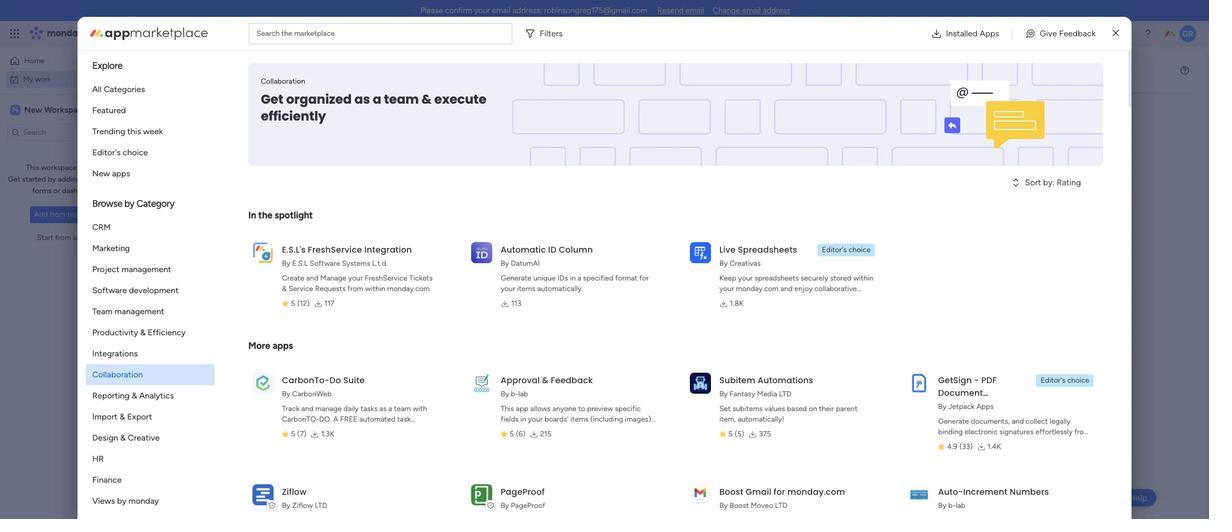 Task type: locate. For each thing, give the bounding box(es) containing it.
editor's choice up stored at the bottom
[[822, 246, 871, 255]]

and up carbonto- on the left bottom of page
[[301, 405, 314, 414]]

0 horizontal spatial collaboration
[[92, 370, 143, 380]]

0 vertical spatial in
[[570, 274, 576, 283]]

apps right installed
[[980, 28, 999, 38]]

your down the binding
[[938, 439, 953, 447]]

approval & feedback by b-lab
[[501, 375, 593, 399]]

generate down the datumai
[[501, 274, 532, 283]]

1 vertical spatial generate
[[938, 417, 969, 426]]

editor's up the legally
[[1041, 376, 1066, 385]]

1 vertical spatial new
[[92, 169, 110, 179]]

lab
[[518, 390, 528, 399], [956, 502, 966, 511]]

approval
[[501, 375, 540, 387]]

items down organized in the top of the page
[[314, 109, 332, 118]]

1 horizontal spatial is
[[559, 286, 569, 304]]

2 vertical spatial by
[[117, 497, 126, 507]]

5 left (7)
[[291, 430, 295, 439]]

2 vertical spatial editor's
[[1041, 376, 1066, 385]]

items up 113 at the bottom of the page
[[517, 285, 535, 294]]

boards'
[[545, 415, 569, 424]]

by inside pageproof by pageproof
[[501, 502, 509, 511]]

for inside generate unique ids in a specified format for your items automatically.
[[639, 274, 649, 283]]

2 horizontal spatial choice
[[1067, 376, 1089, 385]]

& inside approval & feedback by b-lab
[[542, 375, 549, 387]]

monday.com inside create and manage your freshservice tickets & service requests from within monday.com
[[387, 285, 430, 294]]

editor's choice up the legally
[[1041, 376, 1089, 385]]

editor's up stored at the bottom
[[822, 246, 847, 255]]

ziflow by ziflow ltd
[[282, 486, 327, 511]]

0 vertical spatial as
[[354, 91, 370, 108]]

create and manage your freshservice tickets & service requests from within monday.com
[[282, 274, 433, 294]]

generate for generate unique ids in a specified format for your items automatically.
[[501, 274, 532, 283]]

from inside create and manage your freshservice tickets & service requests from within monday.com
[[348, 285, 363, 294]]

0 vertical spatial is
[[79, 163, 84, 172]]

5 left the (6)
[[510, 430, 514, 439]]

1 horizontal spatial the
[[281, 29, 292, 38]]

b- inside approval & feedback by b-lab
[[511, 390, 518, 399]]

this up fields
[[501, 405, 514, 414]]

117
[[324, 299, 334, 308]]

binding
[[938, 428, 963, 437]]

generate up the binding
[[938, 417, 969, 426]]

team inside track and manage daily tasks as a team with carbonto-do. a free automated task management system.
[[394, 405, 411, 414]]

collaboration inside collaboration get organized as a team & execute efficiently
[[261, 77, 305, 86]]

this workspace is empty. get started by adding boards, docs, forms or dashboards.
[[8, 163, 126, 196]]

0 vertical spatial apps
[[980, 28, 999, 38]]

from right start
[[55, 233, 71, 242]]

1 vertical spatial monday
[[128, 497, 159, 507]]

1 horizontal spatial as
[[379, 405, 387, 414]]

0 horizontal spatial email
[[492, 6, 511, 15]]

0 vertical spatial generate
[[501, 274, 532, 283]]

and
[[306, 274, 318, 283], [780, 285, 793, 294], [989, 400, 1006, 412], [301, 405, 314, 414], [1012, 417, 1024, 426], [501, 426, 513, 435]]

automatic
[[501, 244, 546, 256]]

0 horizontal spatial items
[[314, 109, 332, 118]]

1 vertical spatial is
[[559, 286, 569, 304]]

is left the empty.
[[79, 163, 84, 172]]

collaboration down integrations
[[92, 370, 143, 380]]

lab for auto-
[[956, 502, 966, 511]]

inbox image
[[1047, 28, 1058, 39]]

0 vertical spatial this
[[26, 163, 39, 172]]

this inside this workspace is empty. get started by adding boards, docs, forms or dashboards.
[[26, 163, 39, 172]]

1 horizontal spatial generate
[[938, 417, 969, 426]]

0 vertical spatial collaboration
[[261, 77, 305, 86]]

collaboration get organized as a team & execute efficiently
[[261, 77, 487, 125]]

0 horizontal spatial within
[[365, 285, 385, 294]]

0 vertical spatial freshservice
[[308, 244, 362, 256]]

management up "development" at the left bottom
[[122, 265, 171, 275]]

2 horizontal spatial items
[[570, 415, 589, 424]]

integration
[[364, 244, 412, 256]]

this app allows anyone to preview specific fields in your boards' items (including images) and make updates accordingly.
[[501, 405, 651, 435]]

& right design
[[120, 433, 126, 443]]

0 horizontal spatial choice
[[123, 148, 148, 158]]

editor's up the empty.
[[92, 148, 121, 158]]

this down unique
[[530, 286, 556, 304]]

my work button
[[6, 71, 113, 88]]

1 vertical spatial apps
[[272, 340, 293, 352]]

& for efficiency
[[140, 328, 146, 338]]

1 vertical spatial in
[[668, 302, 680, 320]]

by inside boost gmail for monday.com by boost moveo ltd
[[719, 502, 728, 511]]

new up dashboards.
[[92, 169, 110, 179]]

lab down approval
[[518, 390, 528, 399]]

feedback inside button
[[1059, 28, 1096, 38]]

1 vertical spatial get
[[8, 175, 20, 184]]

0 vertical spatial b-
[[511, 390, 518, 399]]

by for views
[[117, 497, 126, 507]]

4.9
[[947, 443, 957, 452]]

ltd inside subitem automations by fantasy media ltd
[[779, 390, 791, 399]]

1 vertical spatial this
[[530, 286, 556, 304]]

start from scratch button
[[33, 230, 102, 247]]

items
[[314, 109, 332, 118], [517, 285, 535, 294], [570, 415, 589, 424]]

2 horizontal spatial editor's
[[1041, 376, 1066, 385]]

& left export
[[120, 412, 125, 422]]

workspace
[[44, 105, 87, 115]]

n
[[12, 105, 18, 114]]

a up 'automated'
[[388, 405, 392, 414]]

choice down this
[[123, 148, 148, 158]]

(5)
[[735, 430, 744, 439]]

new right n
[[24, 105, 42, 115]]

sort by: rating button
[[992, 174, 1103, 191]]

your down keep
[[719, 285, 734, 294]]

b- down auto-
[[948, 502, 956, 511]]

notifications image
[[1024, 28, 1035, 39]]

email left 'address:'
[[492, 6, 511, 15]]

keep
[[719, 274, 736, 283]]

dapulse x slim image
[[1113, 27, 1119, 40]]

in
[[248, 210, 256, 221]]

in right the ids
[[570, 274, 576, 283]]

a
[[373, 91, 381, 108], [578, 274, 581, 283], [388, 405, 392, 414]]

1 vertical spatial editor's choice
[[822, 246, 871, 255]]

& up export
[[132, 391, 137, 401]]

2 vertical spatial choice
[[1067, 376, 1089, 385]]

work right my
[[35, 75, 51, 84]]

new inside workspace selection element
[[24, 105, 42, 115]]

get left started
[[8, 175, 20, 184]]

is down the ids
[[559, 286, 569, 304]]

app logo image
[[252, 242, 274, 263], [471, 242, 492, 263], [690, 242, 711, 263], [252, 373, 274, 394], [471, 373, 492, 394], [690, 373, 711, 394], [909, 373, 930, 394], [252, 485, 274, 506], [471, 485, 492, 506], [909, 485, 930, 506], [690, 485, 711, 506]]

your inside create and manage your freshservice tickets & service requests from within monday.com
[[348, 274, 363, 283]]

1 horizontal spatial collaboration
[[261, 77, 305, 86]]

from inside generate documents, and collect legally binding electronic signatures effortlessly from your monday.com boards
[[1074, 428, 1090, 437]]

2 horizontal spatial editor's choice
[[1041, 376, 1089, 385]]

1 horizontal spatial monday
[[128, 497, 159, 507]]

(6)
[[516, 430, 525, 439]]

this up started
[[26, 163, 39, 172]]

choice for getsign
[[1067, 376, 1089, 385]]

2 vertical spatial in
[[520, 415, 526, 424]]

increment
[[963, 486, 1008, 499]]

1 horizontal spatial editor's choice
[[822, 246, 871, 255]]

generate
[[501, 274, 532, 283], [938, 417, 969, 426]]

1 horizontal spatial in
[[570, 274, 576, 283]]

organized
[[286, 91, 352, 108]]

1 horizontal spatial editor's
[[822, 246, 847, 255]]

1 horizontal spatial freshservice
[[365, 274, 407, 283]]

Search in workspace field
[[22, 126, 88, 139]]

from inside button
[[50, 210, 65, 219]]

5 left (12)
[[291, 299, 295, 308]]

0 horizontal spatial new
[[24, 105, 42, 115]]

email right change
[[742, 6, 761, 15]]

1.8k
[[730, 299, 744, 308]]

workspace selection element
[[10, 104, 89, 116]]

& down "create"
[[282, 285, 287, 294]]

and up 'service'
[[306, 274, 318, 283]]

0 vertical spatial a
[[373, 91, 381, 108]]

boost left gmail
[[719, 486, 743, 499]]

collaboration up hide
[[261, 77, 305, 86]]

software down project
[[92, 286, 127, 296]]

1 vertical spatial choice
[[849, 246, 871, 255]]

by creativas
[[719, 259, 761, 268]]

your inside generate unique ids in a specified format for your items automatically.
[[501, 285, 515, 294]]

by right the browse
[[124, 198, 134, 210]]

hide
[[278, 109, 293, 118]]

execute
[[434, 91, 487, 108]]

0 vertical spatial team
[[384, 91, 419, 108]]

banner logo image
[[898, 63, 1091, 166]]

0 vertical spatial within
[[853, 274, 873, 283]]

0 vertical spatial software
[[310, 259, 340, 268]]

2 vertical spatial work
[[635, 302, 665, 320]]

help image
[[1143, 28, 1153, 39]]

images)
[[625, 415, 651, 424]]

0 horizontal spatial the
[[258, 210, 272, 221]]

featured
[[92, 105, 126, 115]]

0 vertical spatial pageproof
[[501, 486, 545, 499]]

apps
[[980, 28, 999, 38], [977, 403, 994, 412]]

1 vertical spatial the
[[258, 210, 272, 221]]

choice up the legally
[[1067, 376, 1089, 385]]

a inside collaboration get organized as a team & execute efficiently
[[373, 91, 381, 108]]

0 horizontal spatial for
[[639, 274, 649, 283]]

lab inside auto-increment numbers by b-lab
[[956, 502, 966, 511]]

editing!
[[719, 295, 745, 304]]

by inside e.s.l's freshservice integration by e.s.l software systems l.t.d.
[[282, 259, 290, 268]]

editor's choice down the trending this week
[[92, 148, 148, 158]]

securely
[[801, 274, 828, 283]]

this inside this is your home base, where you can see all your work in one place
[[530, 286, 556, 304]]

as up customize at the top left of the page
[[354, 91, 370, 108]]

productivity
[[92, 328, 138, 338]]

items down 'to'
[[570, 415, 589, 424]]

add from templates
[[34, 210, 100, 219]]

monday.com inside generate documents, and collect legally binding electronic signatures effortlessly from your monday.com boards
[[955, 439, 997, 447]]

1 horizontal spatial new
[[92, 169, 110, 179]]

robinsongreg175@gmail.com
[[544, 6, 647, 15]]

lab for approval
[[518, 390, 528, 399]]

1 vertical spatial software
[[92, 286, 127, 296]]

and inside generate documents, and collect legally binding electronic signatures effortlessly from your monday.com boards
[[1012, 417, 1024, 426]]

& left efficiency
[[140, 328, 146, 338]]

from inside button
[[55, 233, 71, 242]]

values
[[765, 405, 785, 414]]

0 horizontal spatial generate
[[501, 274, 532, 283]]

0 vertical spatial items
[[314, 109, 332, 118]]

lab down auto-
[[956, 502, 966, 511]]

your down creativas
[[738, 274, 753, 283]]

this inside this app allows anyone to preview specific fields in your boards' items (including images) and make updates accordingly.
[[501, 405, 514, 414]]

from right the effortlessly
[[1074, 428, 1090, 437]]

creativas
[[730, 259, 761, 268]]

generate inside generate unique ids in a specified format for your items automatically.
[[501, 274, 532, 283]]

generate for generate documents, and collect legally binding electronic signatures effortlessly from your monday.com boards
[[938, 417, 969, 426]]

stored
[[830, 274, 851, 283]]

and inside this app allows anyone to preview specific fields in your boards' items (including images) and make updates accordingly.
[[501, 426, 513, 435]]

1 horizontal spatial b-
[[948, 502, 956, 511]]

freshservice down "l.t.d."
[[365, 274, 407, 283]]

work up 'explore'
[[85, 27, 104, 40]]

categories
[[104, 84, 145, 94]]

please confirm your email address: robinsongreg175@gmail.com
[[420, 6, 647, 15]]

work down format
[[635, 302, 665, 320]]

in up make
[[520, 415, 526, 424]]

from right add
[[50, 210, 65, 219]]

1 horizontal spatial feedback
[[1059, 28, 1096, 38]]

this is your home base, where you can see all your work in one place
[[530, 286, 818, 320]]

1 horizontal spatial this
[[501, 405, 514, 414]]

(including
[[590, 415, 623, 424]]

sort
[[1025, 178, 1041, 188]]

search everything image
[[1119, 28, 1130, 39]]

new for new apps
[[92, 169, 110, 179]]

by
[[48, 175, 56, 184], [124, 198, 134, 210], [117, 497, 126, 507]]

service
[[289, 285, 313, 294]]

a for specified
[[578, 274, 581, 283]]

your up 113 at the bottom of the page
[[501, 285, 515, 294]]

export
[[127, 412, 152, 422]]

1 horizontal spatial a
[[388, 405, 392, 414]]

0 vertical spatial new
[[24, 105, 42, 115]]

items inside this app allows anyone to preview specific fields in your boards' items (including images) and make updates accordingly.
[[570, 415, 589, 424]]

reporting & analytics
[[92, 391, 174, 401]]

welcome to my work feature image image
[[608, 201, 741, 265]]

and down spreadsheets
[[780, 285, 793, 294]]

change email address
[[713, 6, 790, 15]]

the right search
[[281, 29, 292, 38]]

sort by: rating
[[1025, 178, 1081, 188]]

for right format
[[639, 274, 649, 283]]

team up customize at the top left of the page
[[384, 91, 419, 108]]

1 vertical spatial lab
[[956, 502, 966, 511]]

1 vertical spatial within
[[365, 285, 385, 294]]

a right the ids
[[578, 274, 581, 283]]

boards,
[[82, 175, 107, 184]]

parent
[[836, 405, 858, 414]]

software inside e.s.l's freshservice integration by e.s.l software systems l.t.d.
[[310, 259, 340, 268]]

getsign - pdf document generation and esign collection
[[938, 375, 1032, 425]]

1 vertical spatial feedback
[[551, 375, 593, 387]]

editor's for live spreadsheets
[[822, 246, 847, 255]]

and up signatures
[[1012, 417, 1024, 426]]

for right gmail
[[774, 486, 785, 499]]

1 horizontal spatial items
[[517, 285, 535, 294]]

manage
[[320, 274, 346, 283]]

see plans
[[184, 29, 216, 38]]

free
[[340, 415, 357, 424]]

editor's choice for live
[[822, 246, 871, 255]]

2 horizontal spatial this
[[530, 286, 556, 304]]

0 vertical spatial get
[[261, 91, 283, 108]]

do
[[330, 375, 341, 387]]

views by monday
[[92, 497, 159, 507]]

customize
[[353, 109, 389, 118]]

as up 'automated'
[[379, 405, 387, 414]]

None search field
[[155, 105, 255, 122]]

b- down approval
[[511, 390, 518, 399]]

generate inside generate documents, and collect legally binding electronic signatures effortlessly from your monday.com boards
[[938, 417, 969, 426]]

dashboards.
[[62, 187, 102, 196]]

set
[[719, 405, 731, 414]]

1 vertical spatial items
[[517, 285, 535, 294]]

software up manage on the bottom
[[310, 259, 340, 268]]

auto-
[[938, 486, 963, 499]]

1 horizontal spatial software
[[310, 259, 340, 268]]

and down fields
[[501, 426, 513, 435]]

5 left (5)
[[728, 430, 733, 439]]

0 horizontal spatial editor's choice
[[92, 148, 148, 158]]

1 horizontal spatial get
[[261, 91, 283, 108]]

0 horizontal spatial this
[[26, 163, 39, 172]]

1 vertical spatial by
[[124, 198, 134, 210]]

& for feedback
[[542, 375, 549, 387]]

tickets
[[409, 274, 433, 283]]

-
[[974, 375, 979, 387]]

items inside generate unique ids in a specified format for your items automatically.
[[517, 285, 535, 294]]

collaboration for collaboration
[[92, 370, 143, 380]]

monday up home button
[[47, 27, 83, 40]]

work inside this is your home base, where you can see all your work in one place
[[635, 302, 665, 320]]

and up "documents,"
[[989, 400, 1006, 412]]

within right stored at the bottom
[[853, 274, 873, 283]]

1 vertical spatial boost
[[730, 502, 749, 511]]

0 vertical spatial for
[[639, 274, 649, 283]]

monday right views on the left bottom
[[128, 497, 159, 507]]

live
[[719, 244, 736, 256]]

1 horizontal spatial work
[[85, 27, 104, 40]]

invite members image
[[1070, 28, 1081, 39]]

2 vertical spatial editor's choice
[[1041, 376, 1089, 385]]

a up customize at the top left of the page
[[373, 91, 381, 108]]

give feedback button
[[1017, 23, 1104, 44]]

allows
[[530, 405, 551, 414]]

templates
[[67, 210, 100, 219]]

0 horizontal spatial a
[[373, 91, 381, 108]]

& inside create and manage your freshservice tickets & service requests from within monday.com
[[282, 285, 287, 294]]

in left one
[[668, 302, 680, 320]]

5 for approval & feedback
[[510, 430, 514, 439]]

Filter dashboard by text search field
[[155, 105, 255, 122]]

work inside button
[[35, 75, 51, 84]]

email right resend on the right top of page
[[686, 6, 704, 15]]

lab inside approval & feedback by b-lab
[[518, 390, 528, 399]]

1 horizontal spatial lab
[[956, 502, 966, 511]]

apps image
[[1094, 28, 1104, 39]]

management down carbonto- on the left bottom of page
[[282, 426, 325, 435]]

this
[[26, 163, 39, 172], [530, 286, 556, 304], [501, 405, 514, 414]]

2 email from the left
[[686, 6, 704, 15]]

1 vertical spatial a
[[578, 274, 581, 283]]

in inside this is your home base, where you can see all your work in one place
[[668, 302, 680, 320]]

a inside generate unique ids in a specified format for your items automatically.
[[578, 274, 581, 283]]

0 vertical spatial lab
[[518, 390, 528, 399]]

your down the allows
[[528, 415, 543, 424]]

by up or
[[48, 175, 56, 184]]

0 horizontal spatial software
[[92, 286, 127, 296]]

0 vertical spatial by
[[48, 175, 56, 184]]

2 horizontal spatial email
[[742, 6, 761, 15]]

team inside collaboration get organized as a team & execute efficiently
[[384, 91, 419, 108]]

this for workspace
[[26, 163, 39, 172]]

0 vertical spatial the
[[281, 29, 292, 38]]

the right in
[[258, 210, 272, 221]]

by inside auto-increment numbers by b-lab
[[938, 502, 947, 511]]

0 horizontal spatial feedback
[[551, 375, 593, 387]]

creative
[[128, 433, 160, 443]]

0 horizontal spatial freshservice
[[308, 244, 362, 256]]

ltd
[[779, 390, 791, 399], [315, 502, 327, 511], [775, 502, 787, 511]]

apps up "documents,"
[[977, 403, 994, 412]]

get up hide
[[261, 91, 283, 108]]

greg robinson image
[[1180, 25, 1196, 42]]

from right "requests"
[[348, 285, 363, 294]]

freshservice up the systems
[[308, 244, 362, 256]]

0 vertical spatial editor's
[[92, 148, 121, 158]]

1 horizontal spatial apps
[[272, 340, 293, 352]]

& right approval
[[542, 375, 549, 387]]

electronic
[[965, 428, 998, 437]]

apps right the more
[[272, 340, 293, 352]]

new apps
[[92, 169, 130, 179]]

work for monday
[[85, 27, 104, 40]]

by for browse
[[124, 198, 134, 210]]

apps inside button
[[980, 28, 999, 38]]

spotlight
[[275, 210, 313, 221]]

within inside keep your spreadsheets securely stored within your monday.com and enjoy collaborative editing!
[[853, 274, 873, 283]]

2 vertical spatial this
[[501, 405, 514, 414]]

& left execute
[[422, 91, 432, 108]]

freshservice inside e.s.l's freshservice integration by e.s.l software systems l.t.d.
[[308, 244, 362, 256]]

the for spotlight
[[258, 210, 272, 221]]

2 horizontal spatial in
[[668, 302, 680, 320]]

1 horizontal spatial within
[[853, 274, 873, 283]]

efficiency
[[148, 328, 186, 338]]

3 email from the left
[[742, 6, 761, 15]]

by inside this workspace is empty. get started by adding boards, docs, forms or dashboards.
[[48, 175, 56, 184]]

help button
[[1120, 490, 1156, 507]]

apps right the empty.
[[112, 169, 130, 179]]

freshservice inside create and manage your freshservice tickets & service requests from within monday.com
[[365, 274, 407, 283]]

0 vertical spatial editor's choice
[[92, 148, 148, 158]]

choice up stored at the bottom
[[849, 246, 871, 255]]

team up 'task' at the left bottom of page
[[394, 405, 411, 414]]

2 vertical spatial items
[[570, 415, 589, 424]]

more apps
[[248, 340, 293, 352]]

b- inside auto-increment numbers by b-lab
[[948, 502, 956, 511]]

confirm
[[445, 6, 472, 15]]

0 horizontal spatial work
[[35, 75, 51, 84]]

management up 'explore'
[[106, 27, 164, 40]]

esign
[[1008, 400, 1032, 412]]

5 for e.s.l's freshservice integration
[[291, 299, 295, 308]]

ltd inside the ziflow by ziflow ltd
[[315, 502, 327, 511]]

your
[[474, 6, 490, 15], [348, 274, 363, 283], [738, 274, 753, 283], [501, 285, 515, 294], [719, 285, 734, 294], [572, 286, 600, 304], [603, 302, 631, 320], [528, 415, 543, 424], [938, 439, 953, 447]]

hide done items
[[278, 109, 332, 118]]

0 horizontal spatial monday
[[47, 27, 83, 40]]

boost left moveo
[[730, 502, 749, 511]]

management inside track and manage daily tasks as a team with carbonto-do. a free automated task management system.
[[282, 426, 325, 435]]

is inside this workspace is empty. get started by adding boards, docs, forms or dashboards.
[[79, 163, 84, 172]]

by right views on the left bottom
[[117, 497, 126, 507]]

your down the systems
[[348, 274, 363, 283]]

within down "l.t.d."
[[365, 285, 385, 294]]



Task type: vqa. For each thing, say whether or not it's contained in the screenshot.
second Due Date field from the bottom's Column information image
no



Task type: describe. For each thing, give the bounding box(es) containing it.
search image
[[242, 110, 250, 118]]

1 vertical spatial pageproof
[[511, 502, 545, 511]]

collection
[[938, 413, 982, 425]]

resend email link
[[657, 6, 704, 15]]

monday.com inside keep your spreadsheets securely stored within your monday.com and enjoy collaborative editing!
[[736, 285, 779, 294]]

marketplace
[[294, 29, 335, 38]]

work for my
[[35, 75, 51, 84]]

add from templates button
[[30, 207, 104, 223]]

by inside automatic id column by datumai
[[501, 259, 509, 268]]

started
[[22, 175, 46, 184]]

this for app
[[501, 405, 514, 414]]

done
[[295, 109, 312, 118]]

adding
[[58, 175, 81, 184]]

this for is
[[530, 286, 556, 304]]

apps marketplace image
[[90, 27, 208, 40]]

by inside carbonto-do suite by carbonweb
[[282, 390, 290, 399]]

trending this week
[[92, 126, 163, 137]]

monday.com inside boost gmail for monday.com by boost moveo ltd
[[787, 486, 845, 499]]

productivity & efficiency
[[92, 328, 186, 338]]

feedback inside approval & feedback by b-lab
[[551, 375, 593, 387]]

0 horizontal spatial editor's
[[92, 148, 121, 158]]

where
[[681, 286, 720, 304]]

please
[[420, 6, 443, 15]]

by inside approval & feedback by b-lab
[[501, 390, 509, 399]]

workspace
[[41, 163, 77, 172]]

column
[[559, 244, 593, 256]]

b- for auto-
[[948, 502, 956, 511]]

subitem automations by fantasy media ltd
[[719, 375, 813, 399]]

and inside create and manage your freshservice tickets & service requests from within monday.com
[[306, 274, 318, 283]]

a
[[333, 415, 338, 424]]

document
[[938, 387, 983, 400]]

by inside the ziflow by ziflow ltd
[[282, 502, 290, 511]]

or
[[53, 187, 60, 196]]

& for creative
[[120, 433, 126, 443]]

for inside boost gmail for monday.com by boost moveo ltd
[[774, 486, 785, 499]]

by inside subitem automations by fantasy media ltd
[[719, 390, 728, 399]]

(7)
[[297, 430, 306, 439]]

select product image
[[9, 28, 20, 39]]

change email address link
[[713, 6, 790, 15]]

import & export
[[92, 412, 152, 422]]

requests
[[315, 285, 346, 294]]

e.s.l
[[292, 259, 308, 268]]

in inside generate unique ids in a specified format for your items automatically.
[[570, 274, 576, 283]]

within inside create and manage your freshservice tickets & service requests from within monday.com
[[365, 285, 385, 294]]

b- for approval
[[511, 390, 518, 399]]

your inside generate documents, and collect legally binding electronic signatures effortlessly from your monday.com boards
[[938, 439, 953, 447]]

email for change email address
[[742, 6, 761, 15]]

5 for subitem automations
[[728, 430, 733, 439]]

and inside track and manage daily tasks as a team with carbonto-do. a free automated task management system.
[[301, 405, 314, 414]]

and inside keep your spreadsheets securely stored within your monday.com and enjoy collaborative editing!
[[780, 285, 793, 294]]

1 vertical spatial apps
[[977, 403, 994, 412]]

in the spotlight
[[248, 210, 313, 221]]

editor's choice for getsign
[[1041, 376, 1089, 385]]

give
[[1040, 28, 1057, 38]]

spreadsheets
[[738, 244, 797, 256]]

boost gmail for monday.com by boost moveo ltd
[[719, 486, 845, 511]]

efficiently
[[261, 108, 326, 125]]

change
[[713, 6, 740, 15]]

as inside collaboration get organized as a team & execute efficiently
[[354, 91, 370, 108]]

5 (7)
[[291, 430, 306, 439]]

spreadsheets
[[755, 274, 799, 283]]

0 vertical spatial ziflow
[[282, 486, 307, 499]]

this
[[127, 126, 141, 137]]

carbonweb
[[292, 390, 332, 399]]

1 vertical spatial ziflow
[[292, 502, 313, 511]]

in inside this app allows anyone to preview specific fields in your boards' items (including images) and make updates accordingly.
[[520, 415, 526, 424]]

5 for carbonto-do suite
[[291, 430, 295, 439]]

getsign
[[938, 375, 972, 387]]

get inside collaboration get organized as a team & execute efficiently
[[261, 91, 283, 108]]

item,
[[719, 415, 736, 424]]

collect
[[1026, 417, 1048, 426]]

the for marketplace
[[281, 29, 292, 38]]

boards
[[999, 439, 1022, 447]]

management up productivity & efficiency
[[115, 307, 164, 317]]

ltd inside boost gmail for monday.com by boost moveo ltd
[[775, 502, 787, 511]]

your down specified
[[572, 286, 600, 304]]

browse
[[92, 198, 122, 210]]

0 vertical spatial boost
[[719, 486, 743, 499]]

your down format
[[603, 302, 631, 320]]

collaboration for collaboration get organized as a team & execute efficiently
[[261, 77, 305, 86]]

choice for live
[[849, 246, 871, 255]]

filters button
[[521, 23, 571, 44]]

215
[[540, 430, 552, 439]]

forms
[[32, 187, 52, 196]]

as inside track and manage daily tasks as a team with carbonto-do. a free automated task management system.
[[379, 405, 387, 414]]

your right confirm
[[474, 6, 490, 15]]

my work
[[23, 75, 51, 84]]

integrations
[[92, 349, 138, 359]]

automatic id column by datumai
[[501, 244, 593, 268]]

apps for new apps
[[112, 169, 130, 179]]

& for analytics
[[132, 391, 137, 401]]

signatures
[[1000, 428, 1034, 437]]

installed apps button
[[923, 23, 1008, 44]]

browse by category
[[92, 198, 174, 210]]

with
[[413, 405, 427, 414]]

apps for more apps
[[272, 340, 293, 352]]

5 (6)
[[510, 430, 525, 439]]

marketing
[[92, 244, 130, 254]]

email for resend email
[[686, 6, 704, 15]]

a inside track and manage daily tasks as a team with carbonto-do. a free automated task management system.
[[388, 405, 392, 414]]

automated
[[359, 415, 395, 424]]

specified
[[583, 274, 613, 283]]

all
[[803, 286, 818, 304]]

& for export
[[120, 412, 125, 422]]

gmail
[[746, 486, 771, 499]]

do.
[[319, 415, 331, 424]]

project management
[[92, 265, 171, 275]]

give feedback link
[[1017, 23, 1104, 44]]

1 email from the left
[[492, 6, 511, 15]]

5 (5)
[[728, 430, 744, 439]]

a for team
[[373, 91, 381, 108]]

systems
[[342, 259, 370, 268]]

workspace image
[[10, 104, 21, 116]]

installed apps
[[946, 28, 999, 38]]

and inside getsign - pdf document generation and esign collection
[[989, 400, 1006, 412]]

finance
[[92, 475, 122, 485]]

see
[[778, 286, 800, 304]]

unique
[[533, 274, 556, 283]]

& inside collaboration get organized as a team & execute efficiently
[[422, 91, 432, 108]]

0 vertical spatial choice
[[123, 148, 148, 158]]

to
[[578, 405, 585, 414]]

editor's for getsign - pdf document generation and esign collection
[[1041, 376, 1066, 385]]

accordingly.
[[563, 426, 603, 435]]

1.3k
[[321, 430, 334, 439]]

1.4k
[[988, 443, 1001, 452]]

is inside this is your home base, where you can see all your work in one place
[[559, 286, 569, 304]]

moveo
[[751, 502, 773, 511]]

add
[[34, 210, 48, 219]]

by jetpack apps
[[938, 403, 994, 412]]

system.
[[327, 426, 353, 435]]

your inside this app allows anyone to preview specific fields in your boards' items (including images) and make updates accordingly.
[[528, 415, 543, 424]]

resend
[[657, 6, 684, 15]]

format
[[615, 274, 638, 283]]

design & creative
[[92, 433, 160, 443]]

get inside this workspace is empty. get started by adding boards, docs, forms or dashboards.
[[8, 175, 20, 184]]

preview
[[587, 405, 613, 414]]

carbonto-
[[282, 375, 330, 387]]

carbonto-do suite by carbonweb
[[282, 375, 365, 399]]

team
[[92, 307, 112, 317]]

new for new workspace
[[24, 105, 42, 115]]

more
[[248, 340, 270, 352]]

my
[[23, 75, 33, 84]]



